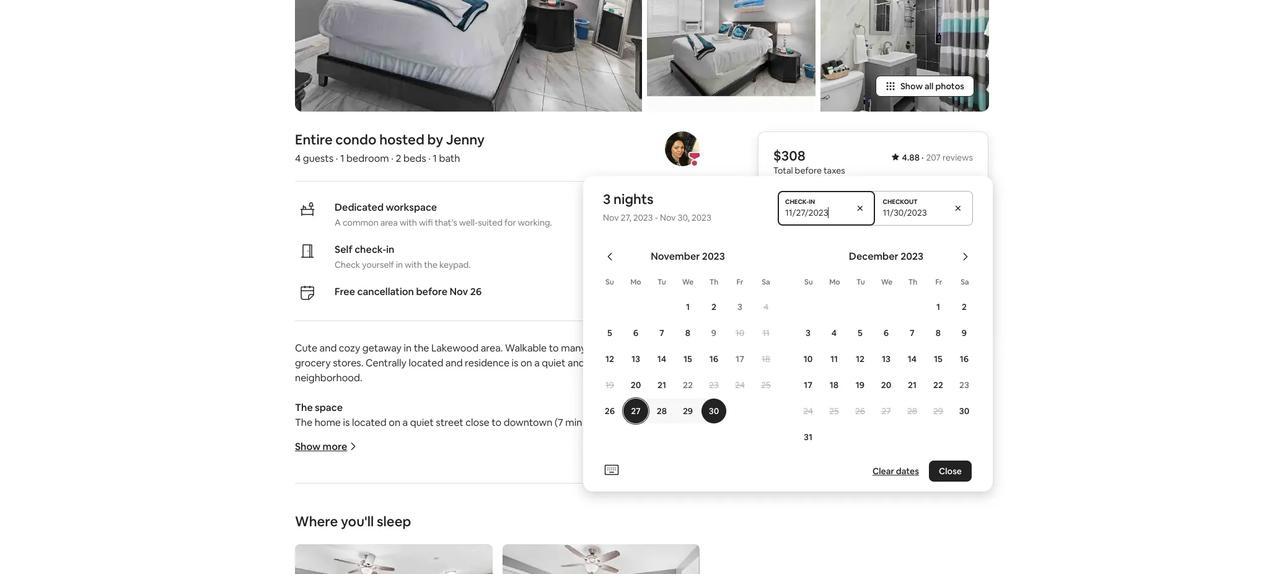 Task type: describe. For each thing, give the bounding box(es) containing it.
1 horizontal spatial 4 button
[[822, 320, 848, 345]]

1 27 button from the left
[[623, 398, 649, 423]]

to up 'zoo,'
[[493, 431, 503, 444]]

area inside dedicated workspace a common area with wifi that's well-suited for working.
[[381, 217, 398, 228]]

13 for first 13 'button' from right
[[882, 353, 891, 364]]

main
[[399, 431, 421, 444]]

jenny's
[[858, 366, 892, 379]]

walkable
[[505, 341, 547, 354]]

december 2023
[[849, 250, 924, 263]]

1 vertical spatial 3 button
[[796, 320, 822, 345]]

1 20 button from the left
[[623, 372, 649, 397]]

11/27/2023
[[781, 207, 824, 218]]

entire condo hosted by jenny 4 guests · 1 bedroom · 2 beds · 1 bath
[[295, 131, 485, 165]]

offer
[[531, 460, 553, 473]]

close inside the space the home is located on a quiet street close to downtown (7 min drive) and a 20 min drive to the cleveland clinic main campus. close to downtown restaurants & night life, as well as, the rock & roll hall of fame, cleveland zoo, and nearby shopping. home is kept in excellent condition with all upgraded amenities. we offer coffee and tea for our guests as well as a toiletries such as shampoo, soap. we provide an iron and ironing board along with hair dryer. we have all the home essentials you may require to have a comfortable and enjoyable stay.
[[465, 431, 491, 444]]

december
[[849, 250, 899, 263]]

19 for 2nd 19 button
[[856, 379, 865, 390]]

5 for 2nd 5 button from the right
[[608, 327, 613, 338]]

the up excellent
[[310, 446, 325, 459]]

1 14 button from the left
[[649, 346, 675, 371]]

where you'll sleep
[[295, 513, 411, 530]]

the inside cute and cozy getaway in the lakewood area. walkable to many area restaurants and grocery stores. centrally located and residence is on a quiet and safe street / neighborhood.
[[414, 341, 429, 354]]

9 for first 9 button from the left
[[712, 327, 717, 338]]

1 vertical spatial 25
[[830, 405, 839, 416]]

1 29 from the left
[[683, 405, 693, 416]]

the inside self check-in check yourself in with the keypad.
[[424, 259, 438, 270]]

2 16 from the left
[[960, 353, 969, 364]]

stores.
[[333, 356, 364, 369]]

condition
[[339, 460, 382, 473]]

getaway
[[363, 341, 402, 354]]

our
[[639, 460, 654, 473]]

with up such
[[384, 460, 404, 473]]

zoo,
[[487, 446, 507, 459]]

nights
[[614, 190, 654, 207]]

clear dates
[[873, 465, 920, 477]]

2 8 button from the left
[[926, 320, 952, 345]]

4 · from the left
[[922, 152, 924, 163]]

0 horizontal spatial 10 button
[[727, 320, 753, 345]]

7 for first 7 button from right
[[910, 327, 915, 338]]

reviews
[[943, 152, 974, 163]]

clinic
[[372, 431, 397, 444]]

20 left place
[[882, 379, 892, 390]]

close button
[[929, 460, 972, 482]]

cute and cozy getaway in the lakewood area. walkable to many area restaurants and grocery stores. centrally located and residence is on a quiet and safe street / neighborhood.
[[295, 341, 684, 384]]

2 20 button from the left
[[874, 372, 900, 397]]

1 9 button from the left
[[701, 320, 727, 345]]

safe
[[587, 356, 606, 369]]

1 vertical spatial 4
[[764, 301, 769, 312]]

0 horizontal spatial &
[[352, 446, 359, 459]]

3 inside 3 nights nov 27, 2023 - nov 30, 2023
[[603, 190, 611, 207]]

stay.
[[361, 505, 381, 518]]

entire
[[417, 550, 444, 563]]

excellent
[[295, 460, 336, 473]]

check
[[335, 259, 360, 270]]

restaurants inside cute and cozy getaway in the lakewood area. walkable to many area restaurants and grocery stores. centrally located and residence is on a quiet and safe street / neighborhood.
[[611, 341, 662, 354]]

a left rare
[[804, 366, 810, 379]]

2 15 button from the left
[[926, 346, 952, 371]]

30 for 1st 30 button from right
[[960, 405, 970, 416]]

0 horizontal spatial well
[[295, 475, 313, 488]]

upgraded
[[418, 460, 463, 473]]

in right yourself
[[396, 259, 403, 270]]

rock
[[327, 446, 350, 459]]

0 vertical spatial cleveland
[[325, 431, 370, 444]]

0 vertical spatial 25
[[762, 379, 771, 390]]

a down the ironing
[[621, 490, 626, 503]]

1 horizontal spatial nov
[[603, 212, 619, 223]]

2 29 from the left
[[934, 405, 944, 416]]

13 for 2nd 13 'button' from the right
[[632, 353, 641, 364]]

is up more
[[343, 416, 350, 429]]

clear dates button
[[868, 460, 925, 482]]

soap.
[[460, 475, 484, 488]]

close
[[466, 416, 490, 429]]

0 vertical spatial 3 button
[[727, 294, 753, 319]]

2 vertical spatial all
[[406, 490, 415, 503]]

we up provide
[[514, 460, 529, 473]]

15 for first 15 button from right
[[935, 353, 943, 364]]

1 8 from the left
[[686, 327, 691, 338]]

30 for second 30 button from right
[[709, 405, 719, 416]]

1 the from the top
[[295, 401, 313, 414]]

2 min from the left
[[654, 416, 670, 429]]

hair
[[317, 490, 334, 503]]

0 vertical spatial 18
[[762, 353, 771, 364]]

2 9 button from the left
[[952, 320, 978, 345]]

31
[[804, 431, 813, 442]]

1 vertical spatial space
[[446, 550, 474, 563]]

2 5 button from the left
[[848, 320, 874, 345]]

as,
[[295, 446, 307, 459]]

booked.
[[870, 379, 907, 392]]

with left the hair
[[295, 490, 315, 503]]

a up main
[[403, 416, 408, 429]]

night
[[619, 431, 642, 444]]

1 horizontal spatial &
[[610, 431, 617, 444]]

Add date text field
[[883, 207, 944, 218]]

1 th from the left
[[710, 277, 719, 287]]

toiletries
[[335, 475, 375, 488]]

free
[[335, 285, 355, 298]]

lakewood
[[432, 341, 479, 354]]

1 vertical spatial 18 button
[[822, 372, 848, 397]]

11/30/2023
[[881, 207, 926, 218]]

2 button for november 2023
[[701, 294, 727, 319]]

is inside cute and cozy getaway in the lakewood area. walkable to many area restaurants and grocery stores. centrally located and residence is on a quiet and safe street / neighborhood.
[[512, 356, 519, 369]]

the space the home is located on a quiet street close to downtown (7 min drive) and a 20 min drive to the cleveland clinic main campus. close to downtown restaurants & night life, as well as, the rock & roll hall of fame, cleveland zoo, and nearby shopping. home is kept in excellent condition with all upgraded amenities. we offer coffee and tea for our guests as well as a toiletries such as shampoo, soap. we provide an iron and ironing board along with hair dryer. we have all the home essentials you may require to have a comfortable and enjoyable stay.
[[295, 401, 702, 518]]

0 horizontal spatial 26
[[470, 285, 482, 298]]

by jenny
[[428, 131, 485, 148]]

2 for november
[[712, 301, 717, 312]]

drive)
[[585, 416, 611, 429]]

for inside dedicated workspace a common area with wifi that's well-suited for working.
[[505, 217, 516, 228]]

1 16 from the left
[[710, 353, 719, 364]]

to right the close
[[492, 416, 502, 429]]

of
[[398, 446, 408, 459]]

kept
[[648, 446, 669, 459]]

is inside jenny's place on airbnb is usually fully booked.
[[807, 379, 814, 392]]

/
[[638, 356, 643, 369]]

drive
[[673, 416, 695, 429]]

we down december 2023
[[882, 277, 893, 287]]

photos
[[936, 80, 965, 92]]

total
[[774, 165, 793, 176]]

23 for first 23 button from right
[[960, 379, 970, 390]]

26 for 1st 26 button from left
[[605, 405, 615, 416]]

a inside cute and cozy getaway in the lakewood area. walkable to many area restaurants and grocery stores. centrally located and residence is on a quiet and safe street / neighborhood.
[[535, 356, 540, 369]]

31 button
[[796, 425, 822, 449]]

a up night
[[632, 416, 638, 429]]

2 12 button from the left
[[848, 346, 874, 371]]

10 for leftmost 10 button
[[736, 327, 745, 338]]

check-
[[355, 243, 386, 256]]

0 horizontal spatial have
[[331, 550, 352, 563]]

a up the hair
[[327, 475, 333, 488]]

21 for first 21 'button' from right
[[908, 379, 917, 390]]

calendar application
[[583, 237, 1285, 460]]

we up stay.
[[364, 490, 380, 503]]

1 5 button from the left
[[597, 320, 623, 345]]

sofa bed for an extra person to sleep outside the bedroom. image
[[295, 544, 493, 574]]

provide
[[503, 475, 538, 488]]

show all photos button
[[876, 75, 975, 96]]

14 for second 14 button from right
[[658, 353, 667, 364]]

the down shampoo,
[[417, 490, 433, 503]]

24 for the rightmost the 24 button
[[804, 405, 813, 416]]

as right 'life,'
[[663, 431, 673, 444]]

restaurants inside the space the home is located on a quiet street close to downtown (7 min drive) and a 20 min drive to the cleveland clinic main campus. close to downtown restaurants & night life, as well as, the rock & roll hall of fame, cleveland zoo, and nearby shopping. home is kept in excellent condition with all upgraded amenities. we offer coffee and tea for our guests as well as a toiletries such as shampoo, soap. we provide an iron and ironing board along with hair dryer. we have all the home essentials you may require to have a comfortable and enjoyable stay.
[[556, 431, 608, 444]]

2 mo from the left
[[830, 277, 841, 287]]

2 for december
[[962, 301, 967, 312]]

1 22 button from the left
[[675, 372, 701, 397]]

⭐️⭐️ warm &  romantic special moments⭐️⭐️ image 1 image
[[295, 0, 642, 111]]

4.88 · 207 reviews
[[903, 152, 974, 163]]

you
[[510, 490, 527, 503]]

suited
[[478, 217, 503, 228]]

1 horizontal spatial cleveland
[[439, 446, 484, 459]]

2 horizontal spatial 3
[[806, 327, 811, 338]]

2 inside entire condo hosted by jenny 4 guests · 1 bedroom · 2 beds · 1 bath
[[396, 152, 401, 165]]

such
[[377, 475, 398, 488]]

to right require
[[585, 490, 595, 503]]

0 vertical spatial 11 button
[[753, 320, 779, 345]]

1 · from the left
[[336, 152, 338, 165]]

usually
[[816, 379, 846, 392]]

2 · from the left
[[391, 152, 394, 165]]

is right this
[[795, 366, 802, 379]]

2 vertical spatial 4
[[832, 327, 837, 338]]

to right access
[[388, 550, 398, 563]]

⭐️⭐️ warm &  romantic special moments⭐️⭐️ image 3 image
[[647, 0, 816, 111]]

well-
[[459, 217, 478, 228]]

2 30 button from the left
[[952, 398, 978, 423]]

access
[[355, 550, 386, 563]]

17 for rightmost 17 button
[[804, 379, 813, 390]]

1 horizontal spatial well
[[675, 431, 693, 444]]

an
[[540, 475, 551, 488]]

6 for 2nd the 6 button from the right
[[634, 327, 639, 338]]

2023 right november
[[702, 250, 725, 263]]

1 vertical spatial 18
[[830, 379, 839, 390]]

2 su from the left
[[805, 277, 813, 287]]

2 12 from the left
[[856, 353, 865, 364]]

0 vertical spatial 17 button
[[727, 346, 753, 371]]

ironing
[[593, 475, 624, 488]]

1 vertical spatial 3
[[738, 301, 743, 312]]

a
[[335, 217, 341, 228]]

30,
[[678, 212, 690, 223]]

you'll
[[341, 513, 374, 530]]

5 for 2nd 5 button from the left
[[858, 327, 863, 338]]

working.
[[518, 217, 552, 228]]

workspace
[[386, 201, 437, 214]]

1 27 from the left
[[631, 405, 641, 416]]

1 vertical spatial downtown
[[505, 431, 554, 444]]

shampoo,
[[413, 475, 458, 488]]

quiet inside the space the home is located on a quiet street close to downtown (7 min drive) and a 20 min drive to the cleveland clinic main campus. close to downtown restaurants & night life, as well as, the rock & roll hall of fame, cleveland zoo, and nearby shopping. home is kept in excellent condition with all upgraded amenities. we offer coffee and tea for our guests as well as a toiletries such as shampoo, soap. we provide an iron and ironing board along with hair dryer. we have all the home essentials you may require to have a comfortable and enjoyable stay.
[[410, 416, 434, 429]]

entire
[[295, 131, 333, 148]]

airbnb
[[774, 379, 805, 392]]

neighborhood.
[[295, 371, 363, 384]]

207
[[927, 152, 941, 163]]

1 vertical spatial 10 button
[[796, 346, 822, 371]]

you will have access to the entire space
[[295, 550, 474, 563]]

board
[[626, 475, 653, 488]]

clear
[[873, 465, 895, 477]]

the left the entire
[[400, 550, 415, 563]]

27,
[[621, 212, 632, 223]]

cozy
[[339, 341, 360, 354]]

home
[[609, 446, 637, 459]]

1 mo from the left
[[631, 277, 642, 287]]

the up as,
[[307, 431, 323, 444]]

november 2023
[[651, 250, 725, 263]]

dryer.
[[336, 490, 362, 503]]

1 button for november 2023
[[675, 294, 701, 319]]

all inside button
[[925, 80, 934, 92]]

guests inside the space the home is located on a quiet street close to downtown (7 min drive) and a 20 min drive to the cleveland clinic main campus. close to downtown restaurants & night life, as well as, the rock & roll hall of fame, cleveland zoo, and nearby shopping. home is kept in excellent condition with all upgraded amenities. we offer coffee and tea for our guests as well as a toiletries such as shampoo, soap. we provide an iron and ironing board along with hair dryer. we have all the home essentials you may require to have a comfortable and enjoyable stay.
[[657, 460, 687, 473]]

2023 right 30,
[[692, 212, 712, 223]]

as down excellent
[[315, 475, 325, 488]]

2 14 button from the left
[[900, 346, 926, 371]]

dedicated workspace a common area with wifi that's well-suited for working.
[[335, 201, 552, 228]]

2 horizontal spatial have
[[597, 490, 619, 503]]

beds
[[404, 152, 426, 165]]

0 horizontal spatial 25 button
[[753, 372, 779, 397]]

show more button
[[295, 440, 357, 453]]

0 horizontal spatial nov
[[450, 285, 468, 298]]

show for show more
[[295, 440, 321, 453]]

in up yourself
[[386, 243, 395, 256]]

1 horizontal spatial 24 button
[[796, 398, 822, 423]]

0 horizontal spatial 18 button
[[753, 346, 779, 371]]

2 29 button from the left
[[926, 398, 952, 423]]

0 horizontal spatial 4 button
[[753, 294, 779, 319]]

cute
[[295, 341, 318, 354]]

on inside jenny's place on airbnb is usually fully booked.
[[921, 366, 933, 379]]



Task type: vqa. For each thing, say whether or not it's contained in the screenshot.


Task type: locate. For each thing, give the bounding box(es) containing it.
1 26 button from the left
[[597, 398, 623, 423]]

2 21 button from the left
[[900, 372, 926, 397]]

2 6 from the left
[[884, 327, 889, 338]]

3
[[603, 190, 611, 207], [738, 301, 743, 312], [806, 327, 811, 338]]

3 · from the left
[[429, 152, 431, 165]]

all
[[925, 80, 934, 92], [406, 460, 416, 473], [406, 490, 415, 503]]

0 horizontal spatial 9 button
[[701, 320, 727, 345]]

20 down /
[[631, 379, 641, 390]]

25 left this
[[762, 379, 771, 390]]

0 vertical spatial 4
[[295, 152, 301, 165]]

guests up along in the right of the page
[[657, 460, 687, 473]]

place
[[894, 366, 919, 379]]

19 right 'find.'
[[856, 379, 865, 390]]

before for $308
[[795, 165, 822, 176]]

26 down keypad.
[[470, 285, 482, 298]]

1 horizontal spatial 30
[[960, 405, 970, 416]]

the up show more
[[295, 416, 313, 429]]

2 15 from the left
[[935, 353, 943, 364]]

4 inside entire condo hosted by jenny 4 guests · 1 bedroom · 2 beds · 1 bath
[[295, 152, 301, 165]]

8
[[686, 327, 691, 338], [936, 327, 941, 338]]

22 button
[[675, 372, 701, 397], [926, 372, 952, 397]]

2 horizontal spatial nov
[[660, 212, 676, 223]]

17 button
[[727, 346, 753, 371], [796, 372, 822, 397]]

nov down keypad.
[[450, 285, 468, 298]]

2 5 from the left
[[858, 327, 863, 338]]

1 horizontal spatial 9 button
[[952, 320, 978, 345]]

1 vertical spatial restaurants
[[556, 431, 608, 444]]

2 30 from the left
[[960, 405, 970, 416]]

1 16 button from the left
[[701, 346, 727, 371]]

1 6 button from the left
[[623, 320, 649, 345]]

centrally
[[366, 356, 407, 369]]

before for free
[[416, 285, 448, 298]]

close inside button
[[939, 465, 962, 477]]

1 vertical spatial guests
[[657, 460, 687, 473]]

19 for 1st 19 button
[[606, 379, 614, 390]]

2 sa from the left
[[961, 277, 970, 287]]

4.88
[[903, 152, 920, 163]]

on inside cute and cozy getaway in the lakewood area. walkable to many area restaurants and grocery stores. centrally located and residence is on a quiet and safe street / neighborhood.
[[521, 356, 532, 369]]

2 horizontal spatial 2
[[962, 301, 967, 312]]

20 up 'life,'
[[640, 416, 651, 429]]

show left photos at top
[[901, 80, 923, 92]]

to inside cute and cozy getaway in the lakewood area. walkable to many area restaurants and grocery stores. centrally located and residence is on a quiet and safe street / neighborhood.
[[549, 341, 559, 354]]

17 button right this
[[796, 372, 822, 397]]

cleveland down campus.
[[439, 446, 484, 459]]

fully
[[849, 379, 867, 392]]

18 button up airbnb
[[753, 346, 779, 371]]

is up our
[[639, 446, 646, 459]]

1 7 from the left
[[660, 327, 665, 338]]

1 7 button from the left
[[649, 320, 675, 345]]

1 5 from the left
[[608, 327, 613, 338]]

19 down safe
[[606, 379, 614, 390]]

located
[[409, 356, 444, 369], [352, 416, 387, 429]]

shopping.
[[562, 446, 607, 459]]

street up campus.
[[436, 416, 464, 429]]

along
[[655, 475, 681, 488]]

0 horizontal spatial 15 button
[[675, 346, 701, 371]]

reserve
[[855, 278, 892, 291]]

10 for 10 button to the bottom
[[804, 353, 813, 364]]

in inside cute and cozy getaway in the lakewood area. walkable to many area restaurants and grocery stores. centrally located and residence is on a quiet and safe street / neighborhood.
[[404, 341, 412, 354]]

2 27 from the left
[[882, 405, 891, 416]]

space inside the space the home is located on a quiet street close to downtown (7 min drive) and a 20 min drive to the cleveland clinic main campus. close to downtown restaurants & night life, as well as, the rock & roll hall of fame, cleveland zoo, and nearby shopping. home is kept in excellent condition with all upgraded amenities. we offer coffee and tea for our guests as well as a toiletries such as shampoo, soap. we provide an iron and ironing board along with hair dryer. we have all the home essentials you may require to have a comfortable and enjoyable stay.
[[315, 401, 343, 414]]

1 sa from the left
[[762, 277, 771, 287]]

1 13 button from the left
[[623, 346, 649, 371]]

2 23 button from the left
[[952, 372, 978, 397]]

30 right drive
[[709, 405, 719, 416]]

1 9 from the left
[[712, 327, 717, 338]]

before down keypad.
[[416, 285, 448, 298]]

1 vertical spatial the
[[295, 416, 313, 429]]

located inside the space the home is located on a quiet street close to downtown (7 min drive) and a 20 min drive to the cleveland clinic main campus. close to downtown restaurants & night life, as well as, the rock & roll hall of fame, cleveland zoo, and nearby shopping. home is kept in excellent condition with all upgraded amenities. we offer coffee and tea for our guests as well as a toiletries such as shampoo, soap. we provide an iron and ironing board along with hair dryer. we have all the home essentials you may require to have a comfortable and enjoyable stay.
[[352, 416, 387, 429]]

on right place
[[921, 366, 933, 379]]

24 button left this
[[727, 372, 753, 397]]

for right tea
[[624, 460, 637, 473]]

0 horizontal spatial area
[[381, 217, 398, 228]]

1 19 from the left
[[606, 379, 614, 390]]

6 for second the 6 button from the left
[[884, 327, 889, 338]]

⭐️⭐️ warm &  romantic special moments⭐️⭐️ image 5 image
[[821, 0, 990, 111]]

1 horizontal spatial 25 button
[[822, 398, 848, 423]]

1 29 button from the left
[[675, 398, 701, 423]]

27 button
[[623, 398, 649, 423], [874, 398, 900, 423]]

2 16 button from the left
[[952, 346, 978, 371]]

th
[[710, 277, 719, 287], [909, 277, 918, 287]]

1 19 button from the left
[[597, 372, 623, 397]]

2 8 from the left
[[936, 327, 941, 338]]

located up clinic
[[352, 416, 387, 429]]

located down lakewood
[[409, 356, 444, 369]]

21
[[658, 379, 667, 390], [908, 379, 917, 390]]

6 up jenny's
[[884, 327, 889, 338]]

1 vertical spatial 25 button
[[822, 398, 848, 423]]

26 for second 26 button from left
[[856, 405, 866, 416]]

0 vertical spatial all
[[925, 80, 934, 92]]

13 button
[[623, 346, 649, 371], [874, 346, 900, 371]]

2 22 button from the left
[[926, 372, 952, 397]]

25 button down usually
[[822, 398, 848, 423]]

tu
[[658, 277, 667, 287], [857, 277, 866, 287]]

20 button down /
[[623, 372, 649, 397]]

0 horizontal spatial 24 button
[[727, 372, 753, 397]]

16 button
[[701, 346, 727, 371], [952, 346, 978, 371]]

to up as,
[[295, 431, 305, 444]]

19 button
[[597, 372, 623, 397], [848, 372, 874, 397]]

1 28 from the left
[[657, 405, 667, 416]]

29
[[683, 405, 693, 416], [934, 405, 944, 416]]

downtown up nearby
[[505, 431, 554, 444]]

0 horizontal spatial 29
[[683, 405, 693, 416]]

11 for top 11 button
[[763, 327, 770, 338]]

1 12 from the left
[[606, 353, 614, 364]]

1 6 from the left
[[634, 327, 639, 338]]

2 7 from the left
[[910, 327, 915, 338]]

2 13 from the left
[[882, 353, 891, 364]]

1 horizontal spatial 21
[[908, 379, 917, 390]]

where you'll sleep region
[[290, 513, 705, 574]]

2 28 from the left
[[908, 405, 918, 416]]

0 horizontal spatial before
[[416, 285, 448, 298]]

1 15 button from the left
[[675, 346, 701, 371]]

grocery
[[295, 356, 331, 369]]

1 fr from the left
[[737, 277, 744, 287]]

5 button up jenny's
[[848, 320, 874, 345]]

on down the walkable
[[521, 356, 532, 369]]

1 su from the left
[[606, 277, 614, 287]]

where
[[295, 513, 338, 530]]

1 vertical spatial well
[[295, 475, 313, 488]]

11 for the rightmost 11 button
[[831, 353, 838, 364]]

residence
[[465, 356, 510, 369]]

0 horizontal spatial fr
[[737, 277, 744, 287]]

as down drive
[[689, 460, 699, 473]]

0 horizontal spatial 15
[[684, 353, 693, 364]]

have down the ironing
[[597, 490, 619, 503]]

1 horizontal spatial 3
[[738, 301, 743, 312]]

1 horizontal spatial 5 button
[[848, 320, 874, 345]]

0 vertical spatial quiet
[[542, 356, 566, 369]]

before inside $308 total before taxes
[[795, 165, 822, 176]]

street inside the space the home is located on a quiet street close to downtown (7 min drive) and a 20 min drive to the cleveland clinic main campus. close to downtown restaurants & night life, as well as, the rock & roll hall of fame, cleveland zoo, and nearby shopping. home is kept in excellent condition with all upgraded amenities. we offer coffee and tea for our guests as well as a toiletries such as shampoo, soap. we provide an iron and ironing board along with hair dryer. we have all the home essentials you may require to have a comfortable and enjoyable stay.
[[436, 416, 464, 429]]

-
[[655, 212, 658, 223]]

·
[[336, 152, 338, 165], [391, 152, 394, 165], [429, 152, 431, 165], [922, 152, 924, 163]]

13 button up booked.
[[874, 346, 900, 371]]

1 horizontal spatial have
[[382, 490, 403, 503]]

1 horizontal spatial street
[[609, 356, 636, 369]]

13 up jenny's
[[882, 353, 891, 364]]

20 inside the space the home is located on a quiet street close to downtown (7 min drive) and a 20 min drive to the cleveland clinic main campus. close to downtown restaurants & night life, as well as, the rock & roll hall of fame, cleveland zoo, and nearby shopping. home is kept in excellent condition with all upgraded amenities. we offer coffee and tea for our guests as well as a toiletries such as shampoo, soap. we provide an iron and ironing board along with hair dryer. we have all the home essentials you may require to have a comfortable and enjoyable stay.
[[640, 416, 651, 429]]

2 19 from the left
[[856, 379, 865, 390]]

6 button up jenny's
[[874, 320, 900, 345]]

1 horizontal spatial 19 button
[[848, 372, 874, 397]]

7 for 2nd 7 button from the right
[[660, 327, 665, 338]]

cleveland
[[325, 431, 370, 444], [439, 446, 484, 459]]

in inside the space the home is located on a quiet street close to downtown (7 min drive) and a 20 min drive to the cleveland clinic main campus. close to downtown restaurants & night life, as well as, the rock & roll hall of fame, cleveland zoo, and nearby shopping. home is kept in excellent condition with all upgraded amenities. we offer coffee and tea for our guests as well as a toiletries such as shampoo, soap. we provide an iron and ironing board along with hair dryer. we have all the home essentials you may require to have a comfortable and enjoyable stay.
[[671, 446, 679, 459]]

28 for 1st 28 button
[[657, 405, 667, 416]]

2 14 from the left
[[908, 353, 917, 364]]

we down amenities.
[[486, 475, 501, 488]]

1 21 button from the left
[[649, 372, 675, 397]]

3 nights nov 27, 2023 - nov 30, 2023
[[603, 190, 712, 223]]

1 horizontal spatial restaurants
[[611, 341, 662, 354]]

0 horizontal spatial 3 button
[[727, 294, 753, 319]]

th down november 2023
[[710, 277, 719, 287]]

street inside cute and cozy getaway in the lakewood area. walkable to many area restaurants and grocery stores. centrally located and residence is on a quiet and safe street / neighborhood.
[[609, 356, 636, 369]]

17
[[736, 353, 745, 364], [804, 379, 813, 390]]

· down 'hosted'
[[391, 152, 394, 165]]

2 tu from the left
[[857, 277, 866, 287]]

1 30 button from the left
[[701, 398, 727, 423]]

23 for 2nd 23 button from right
[[709, 379, 719, 390]]

0 vertical spatial downtown
[[504, 416, 553, 429]]

15 for 1st 15 button from the left
[[684, 353, 693, 364]]

9 button
[[701, 320, 727, 345], [952, 320, 978, 345]]

13 right safe
[[632, 353, 641, 364]]

tu down november
[[658, 277, 667, 287]]

0 vertical spatial home
[[315, 416, 341, 429]]

this
[[774, 366, 793, 379]]

will
[[314, 550, 329, 563]]

1 horizontal spatial 21 button
[[900, 372, 926, 397]]

21 up 'life,'
[[658, 379, 667, 390]]

1 horizontal spatial 11 button
[[822, 346, 848, 371]]

bedroom
[[347, 152, 389, 165]]

on
[[521, 356, 532, 369], [921, 366, 933, 379], [389, 416, 401, 429]]

enjoyable
[[315, 505, 358, 518]]

reserve button
[[774, 270, 974, 300]]

2 7 button from the left
[[900, 320, 926, 345]]

0 horizontal spatial 30 button
[[701, 398, 727, 423]]

you
[[295, 550, 312, 563]]

tu down the december
[[857, 277, 866, 287]]

show for show all photos
[[901, 80, 923, 92]]

1 23 from the left
[[709, 379, 719, 390]]

1 horizontal spatial 6
[[884, 327, 889, 338]]

0 vertical spatial restaurants
[[611, 341, 662, 354]]

0 horizontal spatial 24
[[735, 379, 745, 390]]

1 button for december 2023
[[926, 294, 952, 319]]

17 for the top 17 button
[[736, 353, 745, 364]]

1 horizontal spatial 6 button
[[874, 320, 900, 345]]

5 button
[[597, 320, 623, 345], [848, 320, 874, 345]]

1 23 button from the left
[[701, 372, 727, 397]]

14 button right /
[[649, 346, 675, 371]]

quiet inside cute and cozy getaway in the lakewood area. walkable to many area restaurants and grocery stores. centrally located and residence is on a quiet and safe street / neighborhood.
[[542, 356, 566, 369]]

2 27 button from the left
[[874, 398, 900, 423]]

26 button up night
[[597, 398, 623, 423]]

22 right place
[[934, 379, 944, 390]]

dedicated
[[335, 201, 384, 214]]

2 23 from the left
[[960, 379, 970, 390]]

24 for the left the 24 button
[[735, 379, 745, 390]]

0 horizontal spatial 22 button
[[675, 372, 701, 397]]

1 13 from the left
[[632, 353, 641, 364]]

require
[[550, 490, 583, 503]]

condo
[[336, 131, 377, 148]]

2 19 button from the left
[[848, 372, 874, 397]]

a
[[535, 356, 540, 369], [804, 366, 810, 379], [403, 416, 408, 429], [632, 416, 638, 429], [327, 475, 333, 488], [621, 490, 626, 503]]

13 button right safe
[[623, 346, 649, 371]]

1 vertical spatial 17
[[804, 379, 813, 390]]

19
[[606, 379, 614, 390], [856, 379, 865, 390]]

bedroom image
[[503, 544, 700, 574]]

0 horizontal spatial 30
[[709, 405, 719, 416]]

may
[[529, 490, 548, 503]]

jenny is a superhost. learn more about jenny. image
[[666, 131, 700, 166], [666, 131, 700, 166]]

located inside cute and cozy getaway in the lakewood area. walkable to many area restaurants and grocery stores. centrally located and residence is on a quiet and safe street / neighborhood.
[[409, 356, 444, 369]]

2 2 button from the left
[[952, 294, 978, 319]]

2 13 button from the left
[[874, 346, 900, 371]]

1 horizontal spatial 17 button
[[796, 372, 822, 397]]

keypad.
[[440, 259, 471, 270]]

as right such
[[401, 475, 411, 488]]

hall
[[379, 446, 396, 459]]

1 tu from the left
[[658, 277, 667, 287]]

2 9 from the left
[[962, 327, 967, 338]]

1 horizontal spatial area
[[589, 341, 608, 354]]

$308
[[774, 147, 806, 164]]

20 button right fully
[[874, 372, 900, 397]]

1 horizontal spatial sa
[[961, 277, 970, 287]]

all left photos at top
[[925, 80, 934, 92]]

24
[[735, 379, 745, 390], [804, 405, 813, 416]]

1 horizontal spatial 23
[[960, 379, 970, 390]]

0 horizontal spatial restaurants
[[556, 431, 608, 444]]

9
[[712, 327, 717, 338], [962, 327, 967, 338]]

1 12 button from the left
[[597, 346, 623, 371]]

9 for second 9 button from the left
[[962, 327, 967, 338]]

20 button
[[623, 372, 649, 397], [874, 372, 900, 397]]

30
[[709, 405, 719, 416], [960, 405, 970, 416]]

21 button up drive
[[649, 372, 675, 397]]

1 horizontal spatial quiet
[[542, 356, 566, 369]]

0 horizontal spatial 21
[[658, 379, 667, 390]]

1 horizontal spatial 5
[[858, 327, 863, 338]]

restaurants up /
[[611, 341, 662, 354]]

1 vertical spatial all
[[406, 460, 416, 473]]

1 8 button from the left
[[675, 320, 701, 345]]

yourself
[[362, 259, 394, 270]]

1 14 from the left
[[658, 353, 667, 364]]

0 horizontal spatial close
[[465, 431, 491, 444]]

0 horizontal spatial su
[[606, 277, 614, 287]]

0 horizontal spatial 13
[[632, 353, 641, 364]]

30 button up close button
[[952, 398, 978, 423]]

nearby
[[528, 446, 560, 459]]

22
[[683, 379, 693, 390], [934, 379, 944, 390]]

0 horizontal spatial 10
[[736, 327, 745, 338]]

1 horizontal spatial for
[[624, 460, 637, 473]]

1 2 button from the left
[[701, 294, 727, 319]]

jenny's place on airbnb is usually fully booked.
[[774, 366, 933, 392]]

1 30 from the left
[[709, 405, 719, 416]]

1 vertical spatial 17 button
[[796, 372, 822, 397]]

many
[[561, 341, 586, 354]]

in right getaway
[[404, 341, 412, 354]]

11 button up this
[[753, 320, 779, 345]]

is left usually
[[807, 379, 814, 392]]

8 button
[[675, 320, 701, 345], [926, 320, 952, 345]]

1 horizontal spatial 30 button
[[952, 398, 978, 423]]

1 22 from the left
[[683, 379, 693, 390]]

guests down entire
[[303, 152, 334, 165]]

2 21 from the left
[[908, 379, 917, 390]]

for inside the space the home is located on a quiet street close to downtown (7 min drive) and a 20 min drive to the cleveland clinic main campus. close to downtown restaurants & night life, as well as, the rock & roll hall of fame, cleveland zoo, and nearby shopping. home is kept in excellent condition with all upgraded amenities. we offer coffee and tea for our guests as well as a toiletries such as shampoo, soap. we provide an iron and ironing board along with hair dryer. we have all the home essentials you may require to have a comfortable and enjoyable stay.
[[624, 460, 637, 473]]

dates
[[897, 465, 920, 477]]

30 button right drive
[[701, 398, 727, 423]]

have right will
[[331, 550, 352, 563]]

quiet down many on the bottom left of page
[[542, 356, 566, 369]]

7 button
[[649, 320, 675, 345], [900, 320, 926, 345]]

18 button left fully
[[822, 372, 848, 397]]

rare
[[812, 366, 830, 379]]

with inside dedicated workspace a common area with wifi that's well-suited for working.
[[400, 217, 417, 228]]

6 button
[[623, 320, 649, 345], [874, 320, 900, 345]]

1 vertical spatial cleveland
[[439, 446, 484, 459]]

with inside self check-in check yourself in with the keypad.
[[405, 259, 422, 270]]

area.
[[481, 341, 503, 354]]

MM/DD/YYYY text field
[[786, 207, 846, 218]]

fr
[[737, 277, 744, 287], [936, 277, 943, 287]]

2 the from the top
[[295, 416, 313, 429]]

1 horizontal spatial mo
[[830, 277, 841, 287]]

0 horizontal spatial 6 button
[[623, 320, 649, 345]]

11
[[763, 327, 770, 338], [831, 353, 838, 364]]

home
[[315, 416, 341, 429], [435, 490, 461, 503]]

1 28 button from the left
[[649, 398, 675, 423]]

27 button down booked.
[[874, 398, 900, 423]]

2 fr from the left
[[936, 277, 943, 287]]

6 button up /
[[623, 320, 649, 345]]

21 button right jenny's
[[900, 372, 926, 397]]

0 horizontal spatial 19 button
[[597, 372, 623, 397]]

for right suited
[[505, 217, 516, 228]]

on inside the space the home is located on a quiet street close to downtown (7 min drive) and a 20 min drive to the cleveland clinic main campus. close to downtown restaurants & night life, as well as, the rock & roll hall of fame, cleveland zoo, and nearby shopping. home is kept in excellent condition with all upgraded amenities. we offer coffee and tea for our guests as well as a toiletries such as shampoo, soap. we provide an iron and ironing board along with hair dryer. we have all the home essentials you may require to have a comfortable and enjoyable stay.
[[389, 416, 401, 429]]

space
[[315, 401, 343, 414], [446, 550, 474, 563]]

0 horizontal spatial located
[[352, 416, 387, 429]]

0 horizontal spatial tu
[[658, 277, 667, 287]]

2023 right the december
[[901, 250, 924, 263]]

17 button left this
[[727, 346, 753, 371]]

0 horizontal spatial 1 button
[[675, 294, 701, 319]]

2 6 button from the left
[[874, 320, 900, 345]]

21 for 1st 21 'button' from left
[[658, 379, 667, 390]]

1 horizontal spatial 13 button
[[874, 346, 900, 371]]

0 horizontal spatial 16 button
[[701, 346, 727, 371]]

campus.
[[423, 431, 463, 444]]

1 horizontal spatial 1 button
[[926, 294, 952, 319]]

22 button right place
[[926, 372, 952, 397]]

30 button
[[701, 398, 727, 423], [952, 398, 978, 423]]

0 vertical spatial street
[[609, 356, 636, 369]]

have down such
[[382, 490, 403, 503]]

2023 left -
[[634, 212, 653, 223]]

24 button up 31 button
[[796, 398, 822, 423]]

2 22 from the left
[[934, 379, 944, 390]]

2 button for december 2023
[[952, 294, 978, 319]]

1 horizontal spatial tu
[[857, 277, 866, 287]]

0 vertical spatial before
[[795, 165, 822, 176]]

essentials
[[463, 490, 508, 503]]

hosted
[[380, 131, 425, 148]]

1 1 button from the left
[[675, 294, 701, 319]]

28 for 2nd 28 button
[[908, 405, 918, 416]]

0 horizontal spatial 29 button
[[675, 398, 701, 423]]

november
[[651, 250, 700, 263]]

28 down place
[[908, 405, 918, 416]]

& left roll
[[352, 446, 359, 459]]

2 26 button from the left
[[848, 398, 874, 423]]

20
[[631, 379, 641, 390], [882, 379, 892, 390], [640, 416, 651, 429]]

6 up /
[[634, 327, 639, 338]]

show more
[[295, 440, 347, 453]]

1 21 from the left
[[658, 379, 667, 390]]

13
[[632, 353, 641, 364], [882, 353, 891, 364]]

2 28 button from the left
[[900, 398, 926, 423]]

1 horizontal spatial 29 button
[[926, 398, 952, 423]]

self check-in check yourself in with the keypad.
[[335, 243, 471, 270]]

0 horizontal spatial 8
[[686, 327, 691, 338]]

0 horizontal spatial 17
[[736, 353, 745, 364]]

15 button right place
[[926, 346, 952, 371]]

2 1 button from the left
[[926, 294, 952, 319]]

the down neighborhood.
[[295, 401, 313, 414]]

1 horizontal spatial 26
[[605, 405, 615, 416]]

1 horizontal spatial 13
[[882, 353, 891, 364]]

before down $308
[[795, 165, 822, 176]]

area inside cute and cozy getaway in the lakewood area. walkable to many area restaurants and grocery stores. centrally located and residence is on a quiet and safe street / neighborhood.
[[589, 341, 608, 354]]

1 min from the left
[[566, 416, 583, 429]]

& left night
[[610, 431, 617, 444]]

0 horizontal spatial space
[[315, 401, 343, 414]]

1 horizontal spatial 8 button
[[926, 320, 952, 345]]

on up clinic
[[389, 416, 401, 429]]

with down workspace
[[400, 217, 417, 228]]

1 15 from the left
[[684, 353, 693, 364]]

show inside show all photos button
[[901, 80, 923, 92]]

1 horizontal spatial space
[[446, 550, 474, 563]]

1 horizontal spatial th
[[909, 277, 918, 287]]

0 horizontal spatial 6
[[634, 327, 639, 338]]

in right kept
[[671, 446, 679, 459]]

28 left drive
[[657, 405, 667, 416]]

we down november 2023
[[683, 277, 694, 287]]

1 horizontal spatial 7
[[910, 327, 915, 338]]

1 horizontal spatial 18 button
[[822, 372, 848, 397]]

12 button up fully
[[848, 346, 874, 371]]

26 down fully
[[856, 405, 866, 416]]

0 horizontal spatial guests
[[303, 152, 334, 165]]

25 down usually
[[830, 405, 839, 416]]

27
[[631, 405, 641, 416], [882, 405, 891, 416]]

0 horizontal spatial for
[[505, 217, 516, 228]]

1 vertical spatial home
[[435, 490, 461, 503]]

2 th from the left
[[909, 277, 918, 287]]

26 button down fully
[[848, 398, 874, 423]]

guests inside entire condo hosted by jenny 4 guests · 1 bedroom · 2 beds · 1 bath
[[303, 152, 334, 165]]

14 for first 14 button from right
[[908, 353, 917, 364]]

21 right booked.
[[908, 379, 917, 390]]



